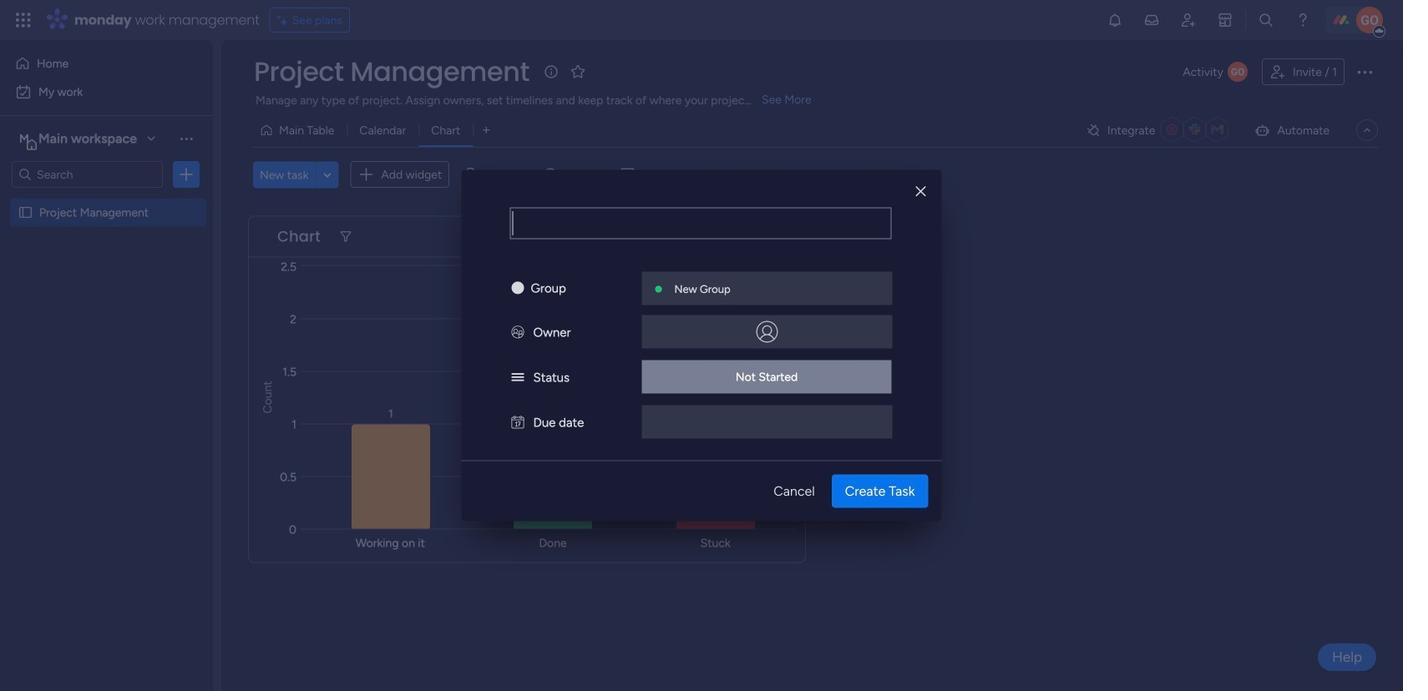 Task type: vqa. For each thing, say whether or not it's contained in the screenshot.
Public board icon
yes



Task type: locate. For each thing, give the bounding box(es) containing it.
Search field
[[478, 163, 528, 187]]

gary orlando image
[[1357, 7, 1383, 33]]

arrow down image
[[674, 165, 694, 185]]

v2 status image
[[512, 371, 524, 386]]

None field
[[250, 54, 534, 89], [510, 208, 892, 239], [273, 226, 325, 248], [250, 54, 534, 89], [510, 208, 892, 239], [273, 226, 325, 248]]

public board image
[[18, 205, 33, 221]]

v2 sun image
[[512, 281, 524, 296]]

update feed image
[[1144, 12, 1160, 28]]

add view image
[[483, 124, 490, 136]]

help image
[[1295, 12, 1312, 28]]

v2 multiple person column image
[[512, 325, 524, 340]]

monday marketplace image
[[1217, 12, 1234, 28]]

show board description image
[[541, 63, 561, 80]]

close image
[[916, 186, 926, 198]]

option
[[10, 50, 203, 77], [10, 79, 203, 105], [0, 198, 213, 201]]

list box
[[0, 195, 213, 452]]

see plans image
[[277, 11, 292, 29]]

dapulse date column image
[[512, 416, 524, 431]]

v2 search image
[[466, 165, 478, 184]]

angle down image
[[323, 169, 331, 181]]

0 vertical spatial option
[[10, 50, 203, 77]]

workspace selection element
[[16, 129, 140, 150]]

dialog
[[462, 170, 942, 522]]



Task type: describe. For each thing, give the bounding box(es) containing it.
collapse board header image
[[1361, 124, 1374, 137]]

Search in workspace field
[[35, 165, 140, 184]]

board activity image
[[1228, 62, 1248, 82]]

more dots image
[[774, 231, 785, 243]]

2 vertical spatial option
[[0, 198, 213, 201]]

invite members image
[[1180, 12, 1197, 28]]

select product image
[[15, 12, 32, 28]]

workspace image
[[16, 129, 33, 148]]

add to favorites image
[[570, 63, 586, 80]]

search everything image
[[1258, 12, 1275, 28]]

notifications image
[[1107, 12, 1124, 28]]

1 vertical spatial option
[[10, 79, 203, 105]]



